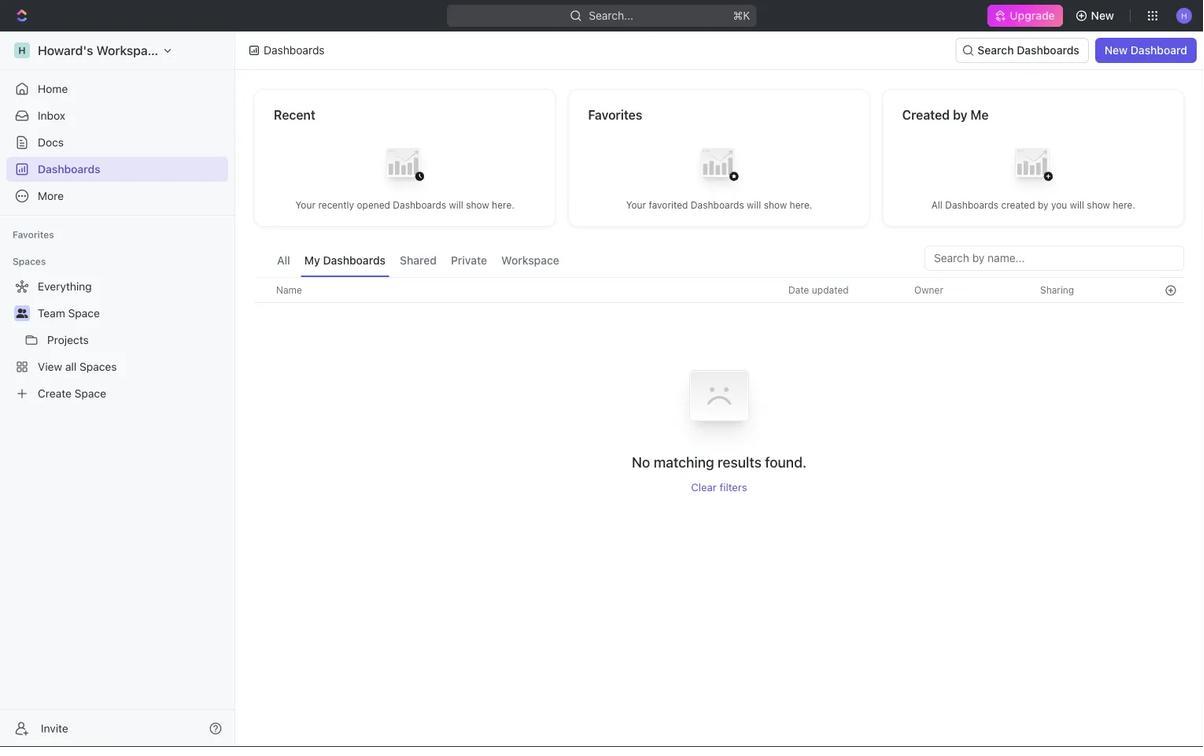 Task type: locate. For each thing, give the bounding box(es) containing it.
search...
[[589, 9, 634, 22]]

here.
[[492, 200, 515, 211], [790, 200, 813, 211], [1113, 200, 1136, 211]]

all for all
[[277, 254, 290, 267]]

workspace inside the sidebar navigation
[[96, 43, 162, 58]]

2 show from the left
[[764, 200, 787, 211]]

3 show from the left
[[1087, 200, 1111, 211]]

1 vertical spatial by
[[1038, 200, 1049, 211]]

tree containing everything
[[6, 274, 228, 406]]

dashboards
[[264, 44, 325, 57], [1017, 44, 1080, 57], [38, 163, 100, 176], [393, 200, 447, 211], [691, 200, 744, 211], [946, 200, 999, 211], [323, 254, 386, 267]]

by
[[953, 107, 968, 122], [1038, 200, 1049, 211]]

your favorited dashboards will show here.
[[626, 200, 813, 211]]

dashboard
[[1131, 44, 1188, 57]]

1 vertical spatial favorites
[[13, 229, 54, 240]]

no recent dashboards image
[[374, 136, 437, 199]]

1 vertical spatial space
[[75, 387, 106, 400]]

1 vertical spatial spaces
[[80, 360, 117, 373]]

all inside button
[[277, 254, 290, 267]]

1 horizontal spatial your
[[626, 200, 646, 211]]

2 horizontal spatial here.
[[1113, 200, 1136, 211]]

favorites button
[[6, 225, 60, 244]]

2 your from the left
[[626, 200, 646, 211]]

will right you
[[1070, 200, 1085, 211]]

1 horizontal spatial by
[[1038, 200, 1049, 211]]

create
[[38, 387, 72, 400]]

howard's workspace
[[38, 43, 162, 58]]

0 vertical spatial by
[[953, 107, 968, 122]]

favorites inside button
[[13, 229, 54, 240]]

favorites
[[588, 107, 643, 122], [13, 229, 54, 240]]

0 horizontal spatial your
[[296, 200, 316, 211]]

new
[[1092, 9, 1115, 22], [1105, 44, 1128, 57]]

0 horizontal spatial h
[[18, 45, 26, 56]]

h inside h dropdown button
[[1182, 11, 1188, 20]]

your for favorites
[[626, 200, 646, 211]]

0 vertical spatial all
[[932, 200, 943, 211]]

tree
[[6, 274, 228, 406]]

clear filters button
[[692, 481, 748, 494]]

no matching results found. table
[[254, 277, 1185, 494]]

favorited
[[649, 200, 688, 211]]

space down view all spaces
[[75, 387, 106, 400]]

shared
[[400, 254, 437, 267]]

1 horizontal spatial here.
[[790, 200, 813, 211]]

1 show from the left
[[466, 200, 489, 211]]

2 here. from the left
[[790, 200, 813, 211]]

0 horizontal spatial show
[[466, 200, 489, 211]]

date updated
[[789, 285, 849, 296]]

h
[[1182, 11, 1188, 20], [18, 45, 26, 56]]

me
[[971, 107, 989, 122]]

0 vertical spatial h
[[1182, 11, 1188, 20]]

upgrade
[[1010, 9, 1055, 22]]

my
[[305, 254, 320, 267]]

space inside create space link
[[75, 387, 106, 400]]

0 horizontal spatial will
[[449, 200, 464, 211]]

create space
[[38, 387, 106, 400]]

row
[[254, 277, 1185, 303]]

0 horizontal spatial here.
[[492, 200, 515, 211]]

inbox
[[38, 109, 65, 122]]

your left the favorited
[[626, 200, 646, 211]]

will down the no favorited dashboards image
[[747, 200, 762, 211]]

1 vertical spatial new
[[1105, 44, 1128, 57]]

0 horizontal spatial favorites
[[13, 229, 54, 240]]

tab list containing all
[[273, 246, 564, 277]]

1 horizontal spatial will
[[747, 200, 762, 211]]

h inside howard's workspace, , element
[[18, 45, 26, 56]]

all
[[65, 360, 77, 373]]

⌘k
[[733, 9, 750, 22]]

space inside team space link
[[68, 307, 100, 320]]

0 horizontal spatial all
[[277, 254, 290, 267]]

all button
[[273, 246, 294, 277]]

new dashboard
[[1105, 44, 1188, 57]]

1 horizontal spatial h
[[1182, 11, 1188, 20]]

1 horizontal spatial show
[[764, 200, 787, 211]]

sidebar navigation
[[0, 31, 239, 747]]

updated
[[812, 285, 849, 296]]

1 horizontal spatial workspace
[[502, 254, 560, 267]]

0 vertical spatial new
[[1092, 9, 1115, 22]]

show
[[466, 200, 489, 211], [764, 200, 787, 211], [1087, 200, 1111, 211]]

tree inside the sidebar navigation
[[6, 274, 228, 406]]

date updated button
[[779, 278, 859, 302]]

spaces
[[13, 256, 46, 267], [80, 360, 117, 373]]

h left howard's at top left
[[18, 45, 26, 56]]

no matching results found. row
[[254, 349, 1185, 494]]

dashboards right my
[[323, 254, 386, 267]]

created
[[903, 107, 950, 122]]

0 horizontal spatial workspace
[[96, 43, 162, 58]]

no
[[632, 454, 650, 470]]

workspace right private
[[502, 254, 560, 267]]

workspace up home link
[[96, 43, 162, 58]]

by left you
[[1038, 200, 1049, 211]]

team space link
[[38, 301, 225, 326]]

your left recently
[[296, 200, 316, 211]]

spaces right all at the top left of the page
[[80, 360, 117, 373]]

dashboards up the more
[[38, 163, 100, 176]]

new for new dashboard
[[1105, 44, 1128, 57]]

new dashboard button
[[1096, 38, 1197, 63]]

no data image
[[672, 349, 767, 453]]

view all spaces link
[[6, 354, 225, 379]]

1 vertical spatial all
[[277, 254, 290, 267]]

2 horizontal spatial will
[[1070, 200, 1085, 211]]

workspace inside button
[[502, 254, 560, 267]]

3 will from the left
[[1070, 200, 1085, 211]]

workspace
[[96, 43, 162, 58], [502, 254, 560, 267]]

workspace button
[[498, 246, 564, 277]]

1 will from the left
[[449, 200, 464, 211]]

space up projects
[[68, 307, 100, 320]]

will
[[449, 200, 464, 211], [747, 200, 762, 211], [1070, 200, 1085, 211]]

0 horizontal spatial spaces
[[13, 256, 46, 267]]

0 horizontal spatial by
[[953, 107, 968, 122]]

all dashboards created by you will show here.
[[932, 200, 1136, 211]]

your
[[296, 200, 316, 211], [626, 200, 646, 211]]

2 will from the left
[[747, 200, 762, 211]]

will up private
[[449, 200, 464, 211]]

dashboards down upgrade
[[1017, 44, 1080, 57]]

more button
[[6, 183, 228, 209]]

0 vertical spatial workspace
[[96, 43, 162, 58]]

results
[[718, 454, 762, 470]]

2 horizontal spatial show
[[1087, 200, 1111, 211]]

0 vertical spatial favorites
[[588, 107, 643, 122]]

1 vertical spatial workspace
[[502, 254, 560, 267]]

0 vertical spatial space
[[68, 307, 100, 320]]

new up new dashboard
[[1092, 9, 1115, 22]]

tab list
[[273, 246, 564, 277]]

recent
[[274, 107, 316, 122]]

h up dashboard
[[1182, 11, 1188, 20]]

new down new button
[[1105, 44, 1128, 57]]

by left me
[[953, 107, 968, 122]]

1 horizontal spatial all
[[932, 200, 943, 211]]

search dashboards
[[978, 44, 1080, 57]]

all
[[932, 200, 943, 211], [277, 254, 290, 267]]

no created by me dashboards image
[[1002, 136, 1065, 199]]

space
[[68, 307, 100, 320], [75, 387, 106, 400]]

1 vertical spatial h
[[18, 45, 26, 56]]

1 your from the left
[[296, 200, 316, 211]]

spaces down favorites button
[[13, 256, 46, 267]]

name
[[276, 285, 302, 296]]



Task type: vqa. For each thing, say whether or not it's contained in the screenshot.
right Scope of Work link
no



Task type: describe. For each thing, give the bounding box(es) containing it.
howard's workspace, , element
[[14, 43, 30, 58]]

no favorited dashboards image
[[688, 136, 751, 199]]

owner
[[915, 285, 944, 296]]

matching
[[654, 454, 715, 470]]

your recently opened dashboards will show here.
[[296, 200, 515, 211]]

date
[[789, 285, 810, 296]]

docs
[[38, 136, 64, 149]]

more
[[38, 189, 64, 202]]

my dashboards button
[[301, 246, 390, 277]]

new for new
[[1092, 9, 1115, 22]]

home link
[[6, 76, 228, 102]]

1 horizontal spatial favorites
[[588, 107, 643, 122]]

0 vertical spatial spaces
[[13, 256, 46, 267]]

3 here. from the left
[[1113, 200, 1136, 211]]

dashboards down no recent dashboards image
[[393, 200, 447, 211]]

upgrade link
[[988, 5, 1063, 27]]

team space
[[38, 307, 100, 320]]

space for create space
[[75, 387, 106, 400]]

found.
[[765, 454, 807, 470]]

howard's
[[38, 43, 93, 58]]

docs link
[[6, 130, 228, 155]]

view all spaces
[[38, 360, 117, 373]]

home
[[38, 82, 68, 95]]

1 here. from the left
[[492, 200, 515, 211]]

sharing
[[1041, 285, 1075, 296]]

private
[[451, 254, 487, 267]]

dashboards link
[[6, 157, 228, 182]]

shared button
[[396, 246, 441, 277]]

team
[[38, 307, 65, 320]]

everything link
[[6, 274, 225, 299]]

everything
[[38, 280, 92, 293]]

created
[[1002, 200, 1036, 211]]

Search by name... text field
[[934, 246, 1175, 270]]

all for all dashboards created by you will show here.
[[932, 200, 943, 211]]

projects
[[47, 333, 89, 346]]

created by me
[[903, 107, 989, 122]]

invite
[[41, 722, 68, 735]]

recently
[[318, 200, 354, 211]]

1 horizontal spatial spaces
[[80, 360, 117, 373]]

opened
[[357, 200, 390, 211]]

your for recent
[[296, 200, 316, 211]]

clear
[[692, 481, 717, 494]]

dashboards inside the sidebar navigation
[[38, 163, 100, 176]]

h button
[[1172, 3, 1197, 28]]

projects link
[[47, 327, 225, 353]]

you
[[1052, 200, 1068, 211]]

new button
[[1070, 3, 1124, 28]]

filters
[[720, 481, 748, 494]]

no matching results found.
[[632, 454, 807, 470]]

dashboards up recent
[[264, 44, 325, 57]]

view
[[38, 360, 62, 373]]

user group image
[[16, 309, 28, 318]]

private button
[[447, 246, 491, 277]]

row containing name
[[254, 277, 1185, 303]]

inbox link
[[6, 103, 228, 128]]

dashboards down the no favorited dashboards image
[[691, 200, 744, 211]]

search dashboards button
[[956, 38, 1089, 63]]

space for team space
[[68, 307, 100, 320]]

search
[[978, 44, 1014, 57]]

create space link
[[6, 381, 225, 406]]

clear filters
[[692, 481, 748, 494]]

dashboards left the created
[[946, 200, 999, 211]]

my dashboards
[[305, 254, 386, 267]]



